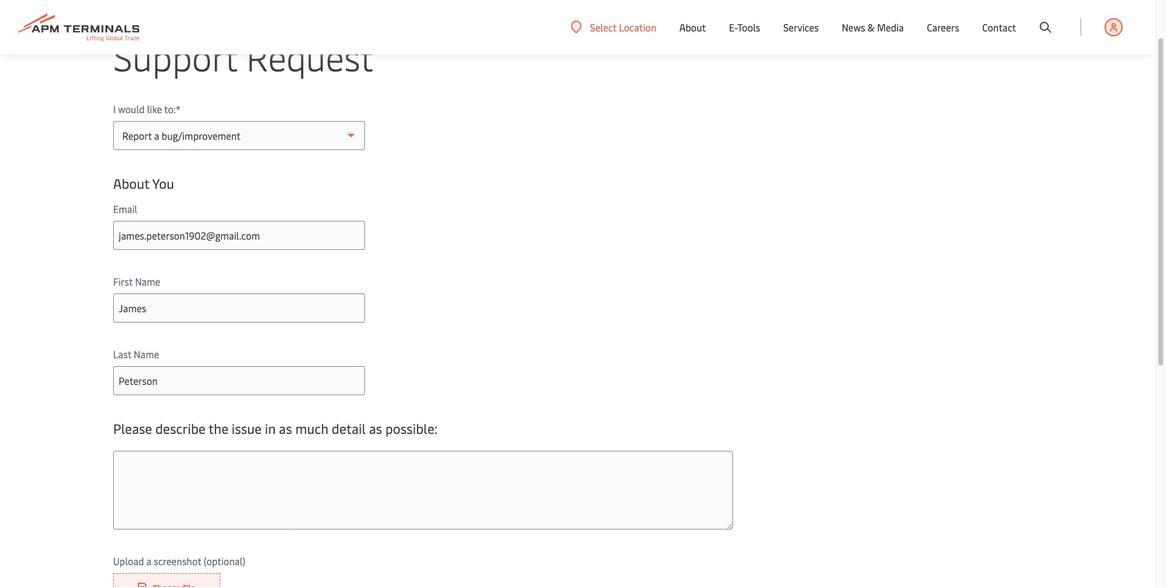 Task type: describe. For each thing, give the bounding box(es) containing it.
services button
[[783, 0, 819, 54]]

email
[[113, 202, 137, 215]]

about button
[[679, 0, 706, 54]]

please
[[113, 419, 152, 438]]

about for about
[[679, 21, 706, 34]]

about for about you
[[113, 174, 149, 192]]

1 as from the left
[[279, 419, 292, 438]]

select
[[590, 20, 617, 34]]

e-tools
[[729, 21, 760, 34]]

in
[[265, 419, 276, 438]]

careers button
[[927, 0, 959, 54]]

news & media
[[842, 21, 904, 34]]

select location
[[590, 20, 656, 34]]

tools
[[737, 21, 760, 34]]

screenshot
[[154, 554, 201, 568]]

a
[[146, 554, 151, 568]]

contact button
[[982, 0, 1016, 54]]

select location button
[[571, 20, 656, 34]]

name for first name
[[135, 275, 160, 288]]

like
[[147, 102, 162, 116]]

news & media button
[[842, 0, 904, 54]]

upload
[[113, 554, 144, 568]]

request
[[246, 33, 374, 80]]

Email text field
[[113, 221, 365, 250]]

would
[[118, 102, 145, 116]]

issue
[[232, 419, 262, 438]]

to:
[[164, 102, 176, 116]]

first name
[[113, 275, 160, 288]]

about you
[[113, 174, 174, 192]]

i would like to:
[[113, 102, 176, 116]]

much
[[295, 419, 328, 438]]

(optional)
[[204, 554, 245, 568]]

last
[[113, 347, 131, 361]]

contact
[[982, 21, 1016, 34]]

first
[[113, 275, 133, 288]]



Task type: locate. For each thing, give the bounding box(es) containing it.
location
[[619, 20, 656, 34]]

last name
[[113, 347, 159, 361]]

support request
[[113, 33, 374, 80]]

upload a screenshot (optional)
[[113, 554, 245, 568]]

as
[[279, 419, 292, 438], [369, 419, 382, 438]]

support
[[113, 33, 237, 80]]

1 horizontal spatial as
[[369, 419, 382, 438]]

you
[[152, 174, 174, 192]]

e-
[[729, 21, 737, 34]]

1 vertical spatial about
[[113, 174, 149, 192]]

&
[[868, 21, 875, 34]]

0 horizontal spatial as
[[279, 419, 292, 438]]

1 vertical spatial name
[[134, 347, 159, 361]]

services
[[783, 21, 819, 34]]

about left e-
[[679, 21, 706, 34]]

as right in in the left bottom of the page
[[279, 419, 292, 438]]

please describe the issue in as much detail as possible:
[[113, 419, 437, 438]]

2 as from the left
[[369, 419, 382, 438]]

possible:
[[385, 419, 437, 438]]

describe
[[155, 419, 206, 438]]

i
[[113, 102, 116, 116]]

name for last name
[[134, 347, 159, 361]]

None text field
[[113, 451, 733, 530]]

name right first
[[135, 275, 160, 288]]

Last Name text field
[[113, 366, 365, 395]]

news
[[842, 21, 865, 34]]

media
[[877, 21, 904, 34]]

0 vertical spatial name
[[135, 275, 160, 288]]

the
[[209, 419, 228, 438]]

as right detail
[[369, 419, 382, 438]]

careers
[[927, 21, 959, 34]]

e-tools button
[[729, 0, 760, 54]]

1 horizontal spatial about
[[679, 21, 706, 34]]

name
[[135, 275, 160, 288], [134, 347, 159, 361]]

about up email
[[113, 174, 149, 192]]

0 vertical spatial about
[[679, 21, 706, 34]]

name right last
[[134, 347, 159, 361]]

detail
[[332, 419, 366, 438]]

First Name text field
[[113, 294, 365, 323]]

about
[[679, 21, 706, 34], [113, 174, 149, 192]]

0 horizontal spatial about
[[113, 174, 149, 192]]



Task type: vqa. For each thing, say whether or not it's contained in the screenshot.
have at the top of page
no



